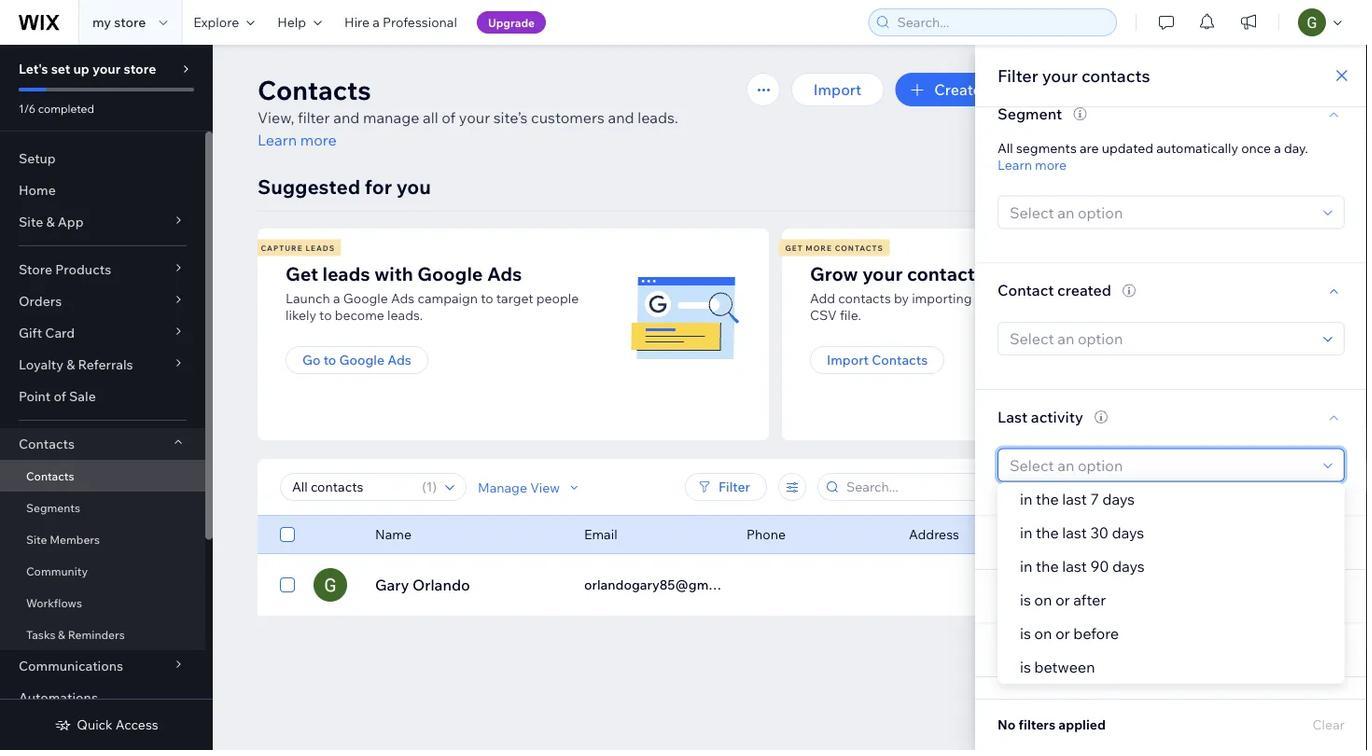 Task type: locate. For each thing, give the bounding box(es) containing it.
your right up
[[92, 61, 121, 77]]

the
[[1036, 490, 1059, 509], [1036, 523, 1059, 542], [1036, 557, 1059, 576]]

learn down all
[[998, 156, 1032, 173]]

2 last from the top
[[1062, 523, 1087, 542]]

email up no
[[998, 694, 1036, 713]]

leads. right customers
[[638, 108, 678, 127]]

1 vertical spatial or
[[1055, 591, 1070, 609]]

1 on from the top
[[1034, 591, 1052, 609]]

orlandogary85@gmail.com
[[584, 577, 752, 593]]

the down the in the last 7 days
[[1036, 523, 1059, 542]]

0 vertical spatial the
[[1036, 490, 1059, 509]]

2 vertical spatial is
[[1020, 658, 1031, 677]]

1 horizontal spatial and
[[608, 108, 634, 127]]

view right manage
[[530, 479, 560, 495]]

0 vertical spatial on
[[1034, 591, 1052, 609]]

of inside contacts view, filter and manage all of your site's customers and leads. learn more
[[442, 108, 456, 127]]

1 vertical spatial of
[[54, 388, 66, 405]]

on right total
[[1034, 591, 1052, 609]]

0 vertical spatial last
[[1062, 490, 1087, 509]]

&
[[46, 214, 55, 230], [66, 356, 75, 373], [58, 628, 65, 642]]

or inside grow your contact list add contacts by importing them via gmail or a csv file.
[[1069, 290, 1081, 307]]

0 vertical spatial contacts
[[1081, 65, 1150, 86]]

for
[[365, 174, 392, 199]]

1 horizontal spatial learn more button
[[998, 156, 1067, 173]]

last left 7
[[1062, 490, 1087, 509]]

amount
[[1035, 587, 1090, 606]]

1 horizontal spatial email
[[998, 694, 1036, 713]]

your left site's
[[459, 108, 490, 127]]

leads. inside contacts view, filter and manage all of your site's customers and leads. learn more
[[638, 108, 678, 127]]

3 in from the top
[[1020, 557, 1032, 576]]

2 vertical spatial of
[[1058, 534, 1073, 552]]

2 vertical spatial days
[[1112, 557, 1145, 576]]

contacts view, filter and manage all of your site's customers and leads. learn more
[[258, 73, 678, 149]]

days for in the last 7 days
[[1102, 490, 1135, 509]]

None checkbox
[[280, 523, 295, 546]]

store right "my"
[[114, 14, 146, 30]]

1 in from the top
[[1020, 490, 1032, 509]]

automations link
[[0, 682, 205, 714]]

learn
[[258, 131, 297, 149], [998, 156, 1032, 173]]

add
[[810, 290, 835, 307]]

import contacts
[[827, 352, 928, 368]]

contacts up segments
[[26, 469, 74, 483]]

1 vertical spatial filter
[[719, 479, 750, 495]]

contacts up file.
[[838, 290, 891, 307]]

days down purchases
[[1112, 557, 1145, 576]]

learn down view,
[[258, 131, 297, 149]]

gary
[[375, 576, 409, 594]]

communications
[[19, 658, 123, 674]]

capture leads
[[261, 243, 335, 252]]

community link
[[0, 555, 205, 587]]

& for site
[[46, 214, 55, 230]]

0 vertical spatial view
[[530, 479, 560, 495]]

last down number of purchases
[[1062, 557, 1087, 576]]

1 vertical spatial learn more button
[[998, 156, 1067, 173]]

of
[[442, 108, 456, 127], [54, 388, 66, 405], [1058, 534, 1073, 552]]

0 vertical spatial days
[[1102, 490, 1135, 509]]

0 horizontal spatial more
[[300, 131, 337, 149]]

learn more button down segments
[[998, 156, 1067, 173]]

a inside grow your contact list add contacts by importing them via gmail or a csv file.
[[1084, 290, 1091, 307]]

0 horizontal spatial of
[[54, 388, 66, 405]]

more
[[806, 243, 832, 252]]

days right 7
[[1102, 490, 1135, 509]]

or for after
[[1055, 591, 1070, 609]]

in for in the last 7 days
[[1020, 490, 1032, 509]]

in up 'number'
[[1020, 490, 1032, 509]]

more down segments
[[1035, 156, 1067, 173]]

2 select an option field from the top
[[1004, 323, 1318, 355]]

in down 'number'
[[1020, 557, 1032, 576]]

1 horizontal spatial &
[[58, 628, 65, 642]]

help button
[[266, 0, 333, 45]]

0 horizontal spatial contacts
[[838, 290, 891, 307]]

customers
[[531, 108, 605, 127]]

setup
[[19, 150, 56, 167]]

ads down get leads with google ads launch a google ads campaign to target people likely to become leads.
[[387, 352, 411, 368]]

site down segments
[[26, 532, 47, 546]]

contacts up updated
[[1081, 65, 1150, 86]]

let's set up your store
[[19, 61, 156, 77]]

contacts down the by
[[872, 352, 928, 368]]

ads up target
[[487, 262, 522, 285]]

your up the by
[[862, 262, 903, 285]]

home link
[[0, 174, 205, 206]]

0 horizontal spatial learn more button
[[258, 129, 337, 151]]

0 vertical spatial filter
[[998, 65, 1038, 86]]

your inside contacts view, filter and manage all of your site's customers and leads. learn more
[[459, 108, 490, 127]]

2 vertical spatial ads
[[387, 352, 411, 368]]

& right loyalty on the top left of the page
[[66, 356, 75, 373]]

contacts up filter
[[258, 73, 371, 106]]

and right filter
[[333, 108, 360, 127]]

google inside button
[[339, 352, 385, 368]]

view down address
[[934, 576, 969, 594]]

contacts inside button
[[872, 352, 928, 368]]

1 and from the left
[[333, 108, 360, 127]]

1 vertical spatial last
[[1062, 523, 1087, 542]]

Select an option field
[[1004, 196, 1318, 228], [1004, 323, 1318, 355], [1004, 449, 1318, 481]]

is left between
[[1020, 658, 1031, 677]]

filter inside button
[[719, 479, 750, 495]]

1 is from the top
[[1020, 591, 1031, 609]]

and right customers
[[608, 108, 634, 127]]

tasks & reminders
[[26, 628, 125, 642]]

quick
[[77, 717, 113, 733]]

learn more button down filter
[[258, 129, 337, 151]]

create contact button
[[895, 73, 1064, 106]]

1 the from the top
[[1036, 490, 1059, 509]]

0 vertical spatial site
[[19, 214, 43, 230]]

0 vertical spatial import
[[814, 80, 862, 99]]

3 the from the top
[[1036, 557, 1059, 576]]

site for site members
[[26, 532, 47, 546]]

filter up segment
[[998, 65, 1038, 86]]

learn inside contacts view, filter and manage all of your site's customers and leads. learn more
[[258, 131, 297, 149]]

select an option field up 7
[[1004, 449, 1318, 481]]

of left sale
[[54, 388, 66, 405]]

1/6 completed
[[19, 101, 94, 115]]

of right all
[[442, 108, 456, 127]]

contacts down point of sale
[[19, 436, 75, 452]]

contact
[[985, 80, 1041, 99], [998, 281, 1054, 299]]

2 is from the top
[[1020, 624, 1031, 643]]

import for import
[[814, 80, 862, 99]]

more down filter
[[300, 131, 337, 149]]

2 vertical spatial last
[[1062, 557, 1087, 576]]

2 on from the top
[[1034, 624, 1052, 643]]

contacts
[[258, 73, 371, 106], [872, 352, 928, 368], [19, 436, 75, 452], [26, 469, 74, 483]]

0 vertical spatial more
[[300, 131, 337, 149]]

communications button
[[0, 650, 205, 682]]

1 vertical spatial on
[[1034, 624, 1052, 643]]

last
[[1062, 490, 1087, 509], [1062, 523, 1087, 542], [1062, 557, 1087, 576]]

in the last 90 days
[[1020, 557, 1145, 576]]

on for is on or before
[[1034, 624, 1052, 643]]

2 vertical spatial to
[[323, 352, 336, 368]]

or left the before
[[1055, 624, 1070, 643]]

or right "gmail"
[[1069, 290, 1081, 307]]

0 vertical spatial leads.
[[638, 108, 678, 127]]

your inside grow your contact list add contacts by importing them via gmail or a csv file.
[[862, 262, 903, 285]]

2 vertical spatial in
[[1020, 557, 1032, 576]]

is left amount
[[1020, 591, 1031, 609]]

of for number of purchases
[[1058, 534, 1073, 552]]

0 vertical spatial store
[[114, 14, 146, 30]]

0 vertical spatial of
[[442, 108, 456, 127]]

import inside import button
[[814, 80, 862, 99]]

last activity
[[998, 407, 1083, 426]]

ads
[[487, 262, 522, 285], [391, 290, 415, 307], [387, 352, 411, 368]]

importing
[[912, 290, 972, 307]]

0 vertical spatial learn more button
[[258, 129, 337, 151]]

leads. down with
[[387, 307, 423, 323]]

2 horizontal spatial &
[[66, 356, 75, 373]]

0 vertical spatial learn
[[258, 131, 297, 149]]

spent
[[1093, 587, 1133, 606]]

1 vertical spatial more
[[1035, 156, 1067, 173]]

you
[[396, 174, 431, 199]]

to down "launch"
[[319, 307, 332, 323]]

in the last 30 days
[[1020, 523, 1144, 542]]

orders button
[[0, 286, 205, 317]]

1 vertical spatial leads.
[[387, 307, 423, 323]]

list
[[255, 229, 1301, 440]]

1 horizontal spatial of
[[442, 108, 456, 127]]

last for 7
[[1062, 490, 1087, 509]]

Search... field
[[892, 9, 1110, 35], [841, 474, 1035, 500]]

contacts inside grow your contact list add contacts by importing them via gmail or a csv file.
[[838, 290, 891, 307]]

2 and from the left
[[608, 108, 634, 127]]

2 vertical spatial select an option field
[[1004, 449, 1318, 481]]

0 vertical spatial or
[[1069, 290, 1081, 307]]

view,
[[258, 108, 294, 127]]

on
[[1034, 591, 1052, 609], [1034, 624, 1052, 643]]

more
[[300, 131, 337, 149], [1035, 156, 1067, 173]]

set
[[51, 61, 70, 77]]

0 horizontal spatial and
[[333, 108, 360, 127]]

2 vertical spatial google
[[339, 352, 385, 368]]

0 horizontal spatial leads.
[[387, 307, 423, 323]]

1 vertical spatial in
[[1020, 523, 1032, 542]]

& right tasks
[[58, 628, 65, 642]]

quick access
[[77, 717, 158, 733]]

import inside import contacts button
[[827, 352, 869, 368]]

site down home
[[19, 214, 43, 230]]

is down total
[[1020, 624, 1031, 643]]

1 vertical spatial learn
[[998, 156, 1032, 173]]

store down my store
[[124, 61, 156, 77]]

1 select an option field from the top
[[1004, 196, 1318, 228]]

manage view button
[[478, 479, 582, 496]]

0 vertical spatial contact
[[985, 80, 1041, 99]]

to left target
[[481, 290, 493, 307]]

google down the become
[[339, 352, 385, 368]]

store products
[[19, 261, 111, 278]]

search... field up address
[[841, 474, 1035, 500]]

select an option field down all segments are updated automatically once a day. learn more
[[1004, 196, 1318, 228]]

1 vertical spatial the
[[1036, 523, 1059, 542]]

suggested
[[258, 174, 360, 199]]

on up is between
[[1034, 624, 1052, 643]]

quick access button
[[54, 717, 158, 733]]

or left the after
[[1055, 591, 1070, 609]]

no filters applied
[[998, 717, 1106, 733]]

sidebar element
[[0, 45, 213, 750]]

0 horizontal spatial &
[[46, 214, 55, 230]]

a down leads
[[333, 290, 340, 307]]

the left 7
[[1036, 490, 1059, 509]]

last left 30
[[1062, 523, 1087, 542]]

filter up phone on the right of page
[[719, 479, 750, 495]]

1 vertical spatial contacts
[[838, 290, 891, 307]]

sale
[[69, 388, 96, 405]]

select an option field down created
[[1004, 323, 1318, 355]]

purchases
[[1076, 534, 1149, 552]]

a inside all segments are updated automatically once a day. learn more
[[1274, 140, 1281, 156]]

2 vertical spatial or
[[1055, 624, 1070, 643]]

store inside sidebar "element"
[[124, 61, 156, 77]]

a right 'hire' at the left top of the page
[[373, 14, 380, 30]]

1 vertical spatial select an option field
[[1004, 323, 1318, 355]]

1 horizontal spatial leads.
[[638, 108, 678, 127]]

0 horizontal spatial filter
[[719, 479, 750, 495]]

store
[[114, 14, 146, 30], [124, 61, 156, 77]]

2 vertical spatial &
[[58, 628, 65, 642]]

tasks
[[26, 628, 55, 642]]

setup link
[[0, 143, 205, 174]]

all
[[423, 108, 438, 127]]

leads. inside get leads with google ads launch a google ads campaign to target people likely to become leads.
[[387, 307, 423, 323]]

0 vertical spatial is
[[1020, 591, 1031, 609]]

email up the orlandogary85@gmail.com
[[584, 526, 617, 543]]

1 vertical spatial store
[[124, 61, 156, 77]]

the for in the last 90 days
[[1036, 557, 1059, 576]]

the down 'number'
[[1036, 557, 1059, 576]]

home
[[19, 182, 56, 198]]

import contacts button
[[810, 346, 944, 374]]

0 vertical spatial select an option field
[[1004, 196, 1318, 228]]

orders
[[19, 293, 62, 309]]

google up campaign
[[417, 262, 483, 285]]

1 vertical spatial email
[[998, 694, 1036, 713]]

more inside contacts view, filter and manage all of your site's customers and leads. learn more
[[300, 131, 337, 149]]

0 horizontal spatial learn
[[258, 131, 297, 149]]

3 last from the top
[[1062, 557, 1087, 576]]

1 last from the top
[[1062, 490, 1087, 509]]

to inside button
[[323, 352, 336, 368]]

create contact
[[934, 80, 1041, 99]]

1 horizontal spatial view
[[934, 576, 969, 594]]

list box
[[998, 482, 1345, 684]]

of inside sidebar "element"
[[54, 388, 66, 405]]

in down the in the last 7 days
[[1020, 523, 1032, 542]]

2 in from the top
[[1020, 523, 1032, 542]]

0 vertical spatial &
[[46, 214, 55, 230]]

contacts button
[[0, 428, 205, 460]]

1 vertical spatial &
[[66, 356, 75, 373]]

2 the from the top
[[1036, 523, 1059, 542]]

filter your contacts
[[998, 65, 1150, 86]]

2 horizontal spatial of
[[1058, 534, 1073, 552]]

contact created
[[998, 281, 1111, 299]]

site & app button
[[0, 206, 205, 238]]

0 vertical spatial in
[[1020, 490, 1032, 509]]

days right 30
[[1112, 523, 1144, 542]]

filter
[[998, 65, 1038, 86], [719, 479, 750, 495]]

or for before
[[1055, 624, 1070, 643]]

and
[[333, 108, 360, 127], [608, 108, 634, 127]]

1 vertical spatial days
[[1112, 523, 1144, 542]]

1 horizontal spatial filter
[[998, 65, 1038, 86]]

2 vertical spatial the
[[1036, 557, 1059, 576]]

your up segment
[[1042, 65, 1078, 86]]

ads down with
[[391, 290, 415, 307]]

0 vertical spatial email
[[584, 526, 617, 543]]

1 horizontal spatial learn
[[998, 156, 1032, 173]]

products
[[55, 261, 111, 278]]

to right go
[[323, 352, 336, 368]]

3 select an option field from the top
[[1004, 449, 1318, 481]]

store products button
[[0, 254, 205, 286]]

1 vertical spatial import
[[827, 352, 869, 368]]

orlando
[[412, 576, 470, 594]]

my store
[[92, 14, 146, 30]]

1 horizontal spatial more
[[1035, 156, 1067, 173]]

site
[[19, 214, 43, 230], [26, 532, 47, 546]]

0 horizontal spatial view
[[530, 479, 560, 495]]

learn more button for view, filter and manage all of your site's customers and leads.
[[258, 129, 337, 151]]

last for 90
[[1062, 557, 1087, 576]]

grow your contact list add contacts by importing them via gmail or a csv file.
[[810, 262, 1091, 323]]

& left app
[[46, 214, 55, 230]]

a right "gmail"
[[1084, 290, 1091, 307]]

google up the become
[[343, 290, 388, 307]]

& for loyalty
[[66, 356, 75, 373]]

segments
[[26, 501, 80, 515]]

to
[[481, 290, 493, 307], [319, 307, 332, 323], [323, 352, 336, 368]]

site inside popup button
[[19, 214, 43, 230]]

None checkbox
[[280, 574, 295, 596]]

1 vertical spatial is
[[1020, 624, 1031, 643]]

of up in the last 90 days
[[1058, 534, 1073, 552]]

3 is from the top
[[1020, 658, 1031, 677]]

segments link
[[0, 492, 205, 523]]

search... field up create contact
[[892, 9, 1110, 35]]

1 vertical spatial site
[[26, 532, 47, 546]]

a left day. at the top right
[[1274, 140, 1281, 156]]



Task type: describe. For each thing, give the bounding box(es) containing it.
1 vertical spatial ads
[[391, 290, 415, 307]]

get
[[286, 262, 318, 285]]

people
[[536, 290, 579, 307]]

learn more button for all segments are updated automatically once a day.
[[998, 156, 1067, 173]]

select an option field for last activity
[[1004, 449, 1318, 481]]

go to google ads
[[302, 352, 411, 368]]

once
[[1241, 140, 1271, 156]]

get more contacts
[[785, 243, 883, 252]]

1 vertical spatial view
[[934, 576, 969, 594]]

workflows
[[26, 596, 82, 610]]

point of sale link
[[0, 381, 205, 412]]

1 vertical spatial to
[[319, 307, 332, 323]]

all
[[998, 140, 1013, 156]]

address
[[909, 526, 959, 543]]

import for import contacts
[[827, 352, 869, 368]]

in for in the last 90 days
[[1020, 557, 1032, 576]]

gift card button
[[0, 317, 205, 349]]

list box containing in the last 7 days
[[998, 482, 1345, 684]]

updated
[[1102, 140, 1153, 156]]

more inside all segments are updated automatically once a day. learn more
[[1035, 156, 1067, 173]]

with
[[374, 262, 413, 285]]

go
[[302, 352, 321, 368]]

point
[[19, 388, 51, 405]]

my
[[92, 14, 111, 30]]

last
[[998, 407, 1028, 426]]

referrals
[[78, 356, 133, 373]]

is on or after
[[1020, 591, 1106, 609]]

your inside sidebar "element"
[[92, 61, 121, 77]]

csv
[[810, 307, 837, 323]]

filter button
[[685, 473, 767, 501]]

point of sale
[[19, 388, 96, 405]]

site for site & app
[[19, 214, 43, 230]]

of for point of sale
[[54, 388, 66, 405]]

no
[[998, 717, 1016, 733]]

last for 30
[[1062, 523, 1087, 542]]

30
[[1090, 523, 1109, 542]]

created
[[1057, 281, 1111, 299]]

view inside dropdown button
[[530, 479, 560, 495]]

card
[[45, 325, 75, 341]]

gary orlando
[[375, 576, 470, 594]]

is for is between
[[1020, 658, 1031, 677]]

1 vertical spatial search... field
[[841, 474, 1035, 500]]

are
[[1080, 140, 1099, 156]]

hire
[[344, 14, 370, 30]]

the for in the last 7 days
[[1036, 490, 1059, 509]]

days for in the last 90 days
[[1112, 557, 1145, 576]]

hire a professional
[[344, 14, 457, 30]]

Unsaved view field
[[286, 474, 416, 500]]

create
[[934, 80, 982, 99]]

upgrade button
[[477, 11, 546, 34]]

become
[[335, 307, 384, 323]]

capture
[[261, 243, 303, 252]]

get leads with google ads launch a google ads campaign to target people likely to become leads.
[[286, 262, 579, 323]]

gmail
[[1030, 290, 1066, 307]]

grow
[[810, 262, 858, 285]]

site's
[[493, 108, 528, 127]]

explore
[[193, 14, 239, 30]]

manage
[[363, 108, 419, 127]]

learn inside all segments are updated automatically once a day. learn more
[[998, 156, 1032, 173]]

number
[[998, 534, 1055, 552]]

is for is on or after
[[1020, 591, 1031, 609]]

0 vertical spatial search... field
[[892, 9, 1110, 35]]

0 vertical spatial to
[[481, 290, 493, 307]]

store
[[19, 261, 52, 278]]

is for is on or before
[[1020, 624, 1031, 643]]

1 vertical spatial google
[[343, 290, 388, 307]]

contacts inside popup button
[[19, 436, 75, 452]]

assignee
[[998, 641, 1063, 659]]

)
[[432, 479, 437, 495]]

professional
[[383, 14, 457, 30]]

day.
[[1284, 140, 1308, 156]]

contacts inside 'link'
[[26, 469, 74, 483]]

gift card
[[19, 325, 75, 341]]

list containing get leads with google ads
[[255, 229, 1301, 440]]

0 vertical spatial google
[[417, 262, 483, 285]]

0 vertical spatial ads
[[487, 262, 522, 285]]

days for in the last 30 days
[[1112, 523, 1144, 542]]

a inside get leads with google ads launch a google ads campaign to target people likely to become leads.
[[333, 290, 340, 307]]

launch
[[286, 290, 330, 307]]

segment
[[998, 104, 1062, 122]]

by
[[894, 290, 909, 307]]

all segments are updated automatically once a day. learn more
[[998, 140, 1308, 173]]

workflows link
[[0, 587, 205, 619]]

0 horizontal spatial email
[[584, 526, 617, 543]]

leads
[[322, 262, 370, 285]]

view link
[[912, 568, 991, 602]]

loyalty
[[19, 356, 63, 373]]

filter for filter
[[719, 479, 750, 495]]

contact inside 'button'
[[985, 80, 1041, 99]]

1 vertical spatial contact
[[998, 281, 1054, 299]]

gary orlando image
[[314, 568, 347, 602]]

gift
[[19, 325, 42, 341]]

activity
[[1031, 407, 1083, 426]]

filter for filter your contacts
[[998, 65, 1038, 86]]

1 horizontal spatial contacts
[[1081, 65, 1150, 86]]

the for in the last 30 days
[[1036, 523, 1059, 542]]

community
[[26, 564, 88, 578]]

loyalty & referrals
[[19, 356, 133, 373]]

automatically
[[1156, 140, 1238, 156]]

ads inside button
[[387, 352, 411, 368]]

1
[[426, 479, 432, 495]]

in for in the last 30 days
[[1020, 523, 1032, 542]]

likely
[[286, 307, 316, 323]]

site & app
[[19, 214, 84, 230]]

contacts inside contacts view, filter and manage all of your site's customers and leads. learn more
[[258, 73, 371, 106]]

go to google ads button
[[286, 346, 428, 374]]

automations
[[19, 690, 98, 706]]

get
[[785, 243, 803, 252]]

on for is on or after
[[1034, 591, 1052, 609]]

manage
[[478, 479, 527, 495]]

number of purchases
[[998, 534, 1149, 552]]

1/6
[[19, 101, 36, 115]]

site members
[[26, 532, 100, 546]]

& for tasks
[[58, 628, 65, 642]]

reminders
[[68, 628, 125, 642]]

file.
[[840, 307, 861, 323]]

select an option field for contact created
[[1004, 323, 1318, 355]]

applied
[[1058, 717, 1106, 733]]

filters
[[1019, 717, 1056, 733]]

leads
[[306, 243, 335, 252]]

manage view
[[478, 479, 560, 495]]

is between
[[1020, 658, 1095, 677]]



Task type: vqa. For each thing, say whether or not it's contained in the screenshot.
leads. inside the CONTACTS VIEW, FILTER AND MANAGE ALL OF YOUR SITE'S CUSTOMERS AND LEADS. LEARN MORE
yes



